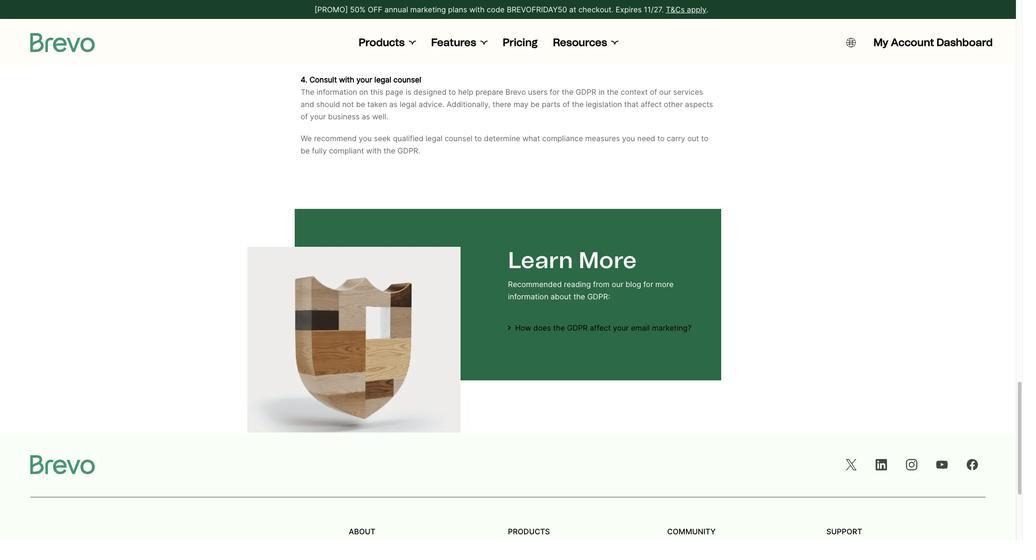 Task type: describe. For each thing, give the bounding box(es) containing it.
how does the gdpr affect your email marketing? link
[[508, 323, 692, 333]]

at
[[569, 5, 577, 14]]

be inside we recommend you seek qualified legal counsel to determine what compliance measures you need to carry out to be fully compliant with the gdpr.
[[301, 146, 310, 155]]

1 vertical spatial affect
[[590, 323, 611, 333]]

more inside this is why it is better to delete all of your contacts who are inactive or those who have unsubscribed to your communications already. if you are not using this information, then it is more advisable to discard it.
[[556, 53, 574, 63]]

the right 11/27.
[[667, 7, 678, 16]]

about
[[349, 527, 376, 537]]

checkout.
[[579, 5, 614, 14]]

out
[[688, 134, 699, 143]]

1 vertical spatial as
[[362, 112, 370, 121]]

on
[[359, 87, 368, 97]]

main
[[341, 7, 358, 16]]

measures
[[585, 134, 620, 143]]

11/27.
[[644, 5, 664, 14]]

qualified
[[393, 134, 424, 143]]

have
[[596, 41, 613, 50]]

and inside one of the main objectives of the gdpr is to minimize the risks of data breaches or leaks and prevent the misuse of european residents' personal data.
[[622, 7, 635, 16]]

there
[[493, 100, 512, 109]]

of right parts
[[563, 100, 570, 109]]

how does the gdpr affect your email marketing?
[[515, 323, 692, 333]]

the up the data.
[[408, 7, 420, 16]]

t&cs apply link
[[666, 4, 707, 15]]

facebook image
[[967, 459, 978, 471]]

additionally,
[[447, 100, 491, 109]]

[promo]
[[315, 5, 348, 14]]

we
[[301, 134, 312, 143]]

my
[[874, 36, 889, 49]]

2 brevo image from the top
[[30, 456, 95, 475]]

to up already.
[[381, 41, 389, 50]]

data.
[[406, 19, 425, 28]]

what
[[523, 134, 540, 143]]

to inside one of the main objectives of the gdpr is to minimize the risks of data breaches or leaks and prevent the misuse of european residents' personal data.
[[453, 7, 460, 16]]

to down "have"
[[612, 53, 619, 63]]

leaks
[[601, 7, 619, 16]]

legal inside we recommend you seek qualified legal counsel to determine what compliance measures you need to carry out to be fully compliant with the gdpr.
[[426, 134, 443, 143]]

brevofriday50
[[507, 5, 567, 14]]

our inside recommended reading from our blog for more information about the gdpr:
[[612, 280, 624, 289]]

gdpr.
[[398, 146, 420, 155]]

should
[[316, 100, 340, 109]]

information for about
[[508, 292, 549, 301]]

dashboard
[[937, 36, 993, 49]]

recommended reading from our blog for more information about the gdpr:
[[508, 280, 674, 301]]

1 who from the left
[[486, 41, 501, 50]]

the inside how does the gdpr affect your email marketing? link
[[553, 323, 565, 333]]

to right the 'out'
[[701, 134, 709, 143]]

if
[[392, 53, 397, 63]]

of up personal
[[399, 7, 406, 16]]

1 vertical spatial are
[[414, 53, 425, 63]]

of right apply
[[708, 7, 715, 16]]

gdpr inside 4. consult with your legal counsel the information on this page is designed to help prepare brevo users for the gdpr in the context of our services and should not be taken as legal advice. additionally, there may be parts of the legislation that affect other aspects of your business as well.
[[576, 87, 597, 97]]

resources link
[[553, 36, 619, 49]]

.
[[707, 5, 709, 14]]

my account dashboard
[[874, 36, 993, 49]]

one
[[301, 7, 315, 16]]

this inside this is why it is better to delete all of your contacts who are inactive or those who have unsubscribed to your communications already. if you are not using this information, then it is more advisable to discard it.
[[463, 53, 476, 63]]

off
[[368, 5, 383, 14]]

marketing?
[[652, 323, 692, 333]]

our inside 4. consult with your legal counsel the information on this page is designed to help prepare brevo users for the gdpr in the context of our services and should not be taken as legal advice. additionally, there may be parts of the legislation that affect other aspects of your business as well.
[[660, 87, 671, 97]]

code
[[487, 5, 505, 14]]

information,
[[478, 53, 520, 63]]

1 horizontal spatial are
[[503, 41, 515, 50]]

not inside this is why it is better to delete all of your contacts who are inactive or those who have unsubscribed to your communications already. if you are not using this information, then it is more advisable to discard it.
[[427, 53, 439, 63]]

plans
[[448, 5, 467, 14]]

2 horizontal spatial you
[[622, 134, 635, 143]]

is inside one of the main objectives of the gdpr is to minimize the risks of data breaches or leaks and prevent the misuse of european residents' personal data.
[[445, 7, 451, 16]]

of inside this is why it is better to delete all of your contacts who are inactive or those who have unsubscribed to your communications already. if you are not using this information, then it is more advisable to discard it.
[[425, 41, 433, 50]]

more
[[579, 246, 637, 274]]

your up on
[[357, 75, 372, 84]]

of up 'we'
[[301, 112, 308, 121]]

is left better
[[349, 41, 355, 50]]

for inside 4. consult with your legal counsel the information on this page is designed to help prepare brevo users for the gdpr in the context of our services and should not be taken as legal advice. additionally, there may be parts of the legislation that affect other aspects of your business as well.
[[550, 87, 560, 97]]

learn
[[508, 246, 573, 274]]

the right users
[[562, 87, 574, 97]]

twitter image
[[846, 459, 857, 471]]

email
[[631, 323, 650, 333]]

risks
[[510, 7, 526, 16]]

1 horizontal spatial be
[[356, 100, 365, 109]]

learn more
[[508, 246, 637, 274]]

the right in
[[607, 87, 619, 97]]

personal
[[373, 19, 404, 28]]

other
[[664, 100, 683, 109]]

gdpr:
[[588, 292, 610, 301]]

fully
[[312, 146, 327, 155]]

reading
[[564, 280, 591, 289]]

does
[[534, 323, 551, 333]]

affect inside 4. consult with your legal counsel the information on this page is designed to help prepare brevo users for the gdpr in the context of our services and should not be taken as legal advice. additionally, there may be parts of the legislation that affect other aspects of your business as well.
[[641, 100, 662, 109]]

expires
[[616, 5, 642, 14]]

context
[[621, 87, 648, 97]]

the left legislation
[[572, 100, 584, 109]]

prepare
[[476, 87, 503, 97]]

european
[[301, 19, 335, 28]]

compliance
[[542, 134, 583, 143]]

for inside recommended reading from our blog for more information about the gdpr:
[[644, 280, 654, 289]]

to right unsubscribed
[[666, 41, 673, 50]]

it.
[[650, 53, 657, 63]]

data
[[538, 7, 554, 16]]

determine
[[484, 134, 520, 143]]

contacts
[[453, 41, 484, 50]]

with inside 4. consult with your legal counsel the information on this page is designed to help prepare brevo users for the gdpr in the context of our services and should not be taken as legal advice. additionally, there may be parts of the legislation that affect other aspects of your business as well.
[[339, 75, 354, 84]]

advisable
[[576, 53, 610, 63]]

minimize
[[462, 7, 494, 16]]

those
[[556, 41, 576, 50]]

or inside this is why it is better to delete all of your contacts who are inactive or those who have unsubscribed to your communications already. if you are not using this information, then it is more advisable to discard it.
[[547, 41, 554, 50]]

products
[[359, 36, 405, 49]]

or inside one of the main objectives of the gdpr is to minimize the risks of data breaches or leaks and prevent the misuse of european residents' personal data.
[[591, 7, 599, 16]]

communications
[[301, 53, 359, 63]]

compliant
[[329, 146, 364, 155]]

counsel inside 4. consult with your legal counsel the information on this page is designed to help prepare brevo users for the gdpr in the context of our services and should not be taken as legal advice. additionally, there may be parts of the legislation that affect other aspects of your business as well.
[[394, 75, 421, 84]]

not inside 4. consult with your legal counsel the information on this page is designed to help prepare brevo users for the gdpr in the context of our services and should not be taken as legal advice. additionally, there may be parts of the legislation that affect other aspects of your business as well.
[[342, 100, 354, 109]]

prevent
[[637, 7, 664, 16]]



Task type: locate. For each thing, give the bounding box(es) containing it.
using
[[441, 53, 460, 63]]

legal right 'qualified'
[[426, 134, 443, 143]]

to left help on the top
[[449, 87, 456, 97]]

2 vertical spatial with
[[366, 146, 382, 155]]

your down 'misuse'
[[675, 41, 691, 50]]

your up the using
[[435, 41, 451, 50]]

0 vertical spatial for
[[550, 87, 560, 97]]

0 horizontal spatial with
[[339, 75, 354, 84]]

the right does
[[553, 323, 565, 333]]

0 horizontal spatial our
[[612, 280, 624, 289]]

0 horizontal spatial or
[[547, 41, 554, 50]]

2 vertical spatial legal
[[426, 134, 443, 143]]

1 vertical spatial or
[[547, 41, 554, 50]]

0 vertical spatial it
[[343, 41, 347, 50]]

services
[[673, 87, 703, 97]]

our left blog
[[612, 280, 624, 289]]

the
[[301, 87, 315, 97]]

or
[[591, 7, 599, 16], [547, 41, 554, 50]]

0 horizontal spatial information
[[317, 87, 357, 97]]

this
[[301, 41, 316, 50]]

0 vertical spatial not
[[427, 53, 439, 63]]

who up advisable
[[579, 41, 594, 50]]

2 horizontal spatial with
[[469, 5, 485, 14]]

and down the
[[301, 100, 314, 109]]

for up parts
[[550, 87, 560, 97]]

to left minimize
[[453, 7, 460, 16]]

page
[[386, 87, 404, 97]]

more inside recommended reading from our blog for more information about the gdpr:
[[656, 280, 674, 289]]

with
[[469, 5, 485, 14], [339, 75, 354, 84], [366, 146, 382, 155]]

features link
[[431, 36, 488, 49]]

more down "those"
[[556, 53, 574, 63]]

counsel down additionally,
[[445, 134, 473, 143]]

may
[[514, 100, 529, 109]]

that
[[624, 100, 639, 109]]

designed
[[414, 87, 447, 97]]

how
[[515, 323, 531, 333]]

better
[[357, 41, 379, 50]]

1 horizontal spatial who
[[579, 41, 594, 50]]

about
[[551, 292, 572, 301]]

affect down gdpr:
[[590, 323, 611, 333]]

our up the other at the right top
[[660, 87, 671, 97]]

taken
[[367, 100, 387, 109]]

pricing
[[503, 36, 538, 49]]

0 horizontal spatial as
[[362, 112, 370, 121]]

are down all
[[414, 53, 425, 63]]

counsel up page
[[394, 75, 421, 84]]

this
[[463, 53, 476, 63], [370, 87, 384, 97]]

advice.
[[419, 100, 445, 109]]

gdpr inside one of the main objectives of the gdpr is to minimize the risks of data breaches or leaks and prevent the misuse of european residents' personal data.
[[422, 7, 443, 16]]

gdpr up the data.
[[422, 7, 443, 16]]

2 who from the left
[[579, 41, 594, 50]]

you inside this is why it is better to delete all of your contacts who are inactive or those who have unsubscribed to your communications already. if you are not using this information, then it is more advisable to discard it.
[[399, 53, 412, 63]]

gdpr
[[422, 7, 443, 16], [576, 87, 597, 97], [567, 323, 588, 333]]

0 vertical spatial information
[[317, 87, 357, 97]]

this inside 4. consult with your legal counsel the information on this page is designed to help prepare brevo users for the gdpr in the context of our services and should not be taken as legal advice. additionally, there may be parts of the legislation that affect other aspects of your business as well.
[[370, 87, 384, 97]]

features
[[431, 36, 476, 49]]

youtube image
[[937, 459, 948, 471]]

legal up page
[[375, 75, 391, 84]]

our
[[660, 87, 671, 97], [612, 280, 624, 289]]

1 horizontal spatial with
[[366, 146, 382, 155]]

1 vertical spatial brevo image
[[30, 456, 95, 475]]

1 horizontal spatial and
[[622, 7, 635, 16]]

0 horizontal spatial this
[[370, 87, 384, 97]]

0 horizontal spatial for
[[550, 87, 560, 97]]

0 vertical spatial are
[[503, 41, 515, 50]]

and inside 4. consult with your legal counsel the information on this page is designed to help prepare brevo users for the gdpr in the context of our services and should not be taken as legal advice. additionally, there may be parts of the legislation that affect other aspects of your business as well.
[[301, 100, 314, 109]]

recommend
[[314, 134, 357, 143]]

1 horizontal spatial legal
[[400, 100, 417, 109]]

misuse
[[680, 7, 706, 16]]

1 brevo image from the top
[[30, 33, 95, 52]]

seek
[[374, 134, 391, 143]]

0 horizontal spatial it
[[343, 41, 347, 50]]

0 horizontal spatial you
[[359, 134, 372, 143]]

marketing
[[410, 5, 446, 14]]

blog
[[626, 280, 641, 289]]

1 vertical spatial counsel
[[445, 134, 473, 143]]

consult
[[310, 75, 337, 84]]

help
[[458, 87, 474, 97]]

as left well.
[[362, 112, 370, 121]]

2 horizontal spatial be
[[531, 100, 540, 109]]

0 vertical spatial our
[[660, 87, 671, 97]]

0 vertical spatial affect
[[641, 100, 662, 109]]

0 vertical spatial more
[[556, 53, 574, 63]]

affect
[[641, 100, 662, 109], [590, 323, 611, 333]]

the left the main
[[327, 7, 339, 16]]

discard
[[622, 53, 648, 63]]

is left why
[[318, 41, 324, 50]]

users
[[528, 87, 548, 97]]

is right page
[[406, 87, 411, 97]]

carry
[[667, 134, 685, 143]]

with right the "consult"
[[339, 75, 354, 84]]

not up business
[[342, 100, 354, 109]]

to inside 4. consult with your legal counsel the information on this page is designed to help prepare brevo users for the gdpr in the context of our services and should not be taken as legal advice. additionally, there may be parts of the legislation that affect other aspects of your business as well.
[[449, 87, 456, 97]]

1 horizontal spatial you
[[399, 53, 412, 63]]

0 vertical spatial this
[[463, 53, 476, 63]]

2 horizontal spatial legal
[[426, 134, 443, 143]]

who up information,
[[486, 41, 501, 50]]

not left the using
[[427, 53, 439, 63]]

parts
[[542, 100, 561, 109]]

0 horizontal spatial who
[[486, 41, 501, 50]]

gdpr left in
[[576, 87, 597, 97]]

1 vertical spatial not
[[342, 100, 354, 109]]

information for on
[[317, 87, 357, 97]]

of
[[318, 7, 325, 16], [399, 7, 406, 16], [529, 7, 536, 16], [708, 7, 715, 16], [425, 41, 433, 50], [650, 87, 657, 97], [563, 100, 570, 109], [301, 112, 308, 121]]

counsel inside we recommend you seek qualified legal counsel to determine what compliance measures you need to carry out to be fully compliant with the gdpr.
[[445, 134, 473, 143]]

is
[[445, 7, 451, 16], [318, 41, 324, 50], [349, 41, 355, 50], [548, 53, 553, 63], [406, 87, 411, 97]]

instagram image
[[906, 459, 918, 471]]

1 horizontal spatial our
[[660, 87, 671, 97]]

2 vertical spatial gdpr
[[567, 323, 588, 333]]

1 vertical spatial legal
[[400, 100, 417, 109]]

support
[[827, 527, 863, 537]]

0 vertical spatial and
[[622, 7, 635, 16]]

aspects
[[685, 100, 713, 109]]

1 vertical spatial our
[[612, 280, 624, 289]]

1 vertical spatial gdpr
[[576, 87, 597, 97]]

1 horizontal spatial for
[[644, 280, 654, 289]]

you right if
[[399, 53, 412, 63]]

or left "those"
[[547, 41, 554, 50]]

for right blog
[[644, 280, 654, 289]]

0 vertical spatial legal
[[375, 75, 391, 84]]

the left risks
[[496, 7, 508, 16]]

your left the email
[[613, 323, 629, 333]]

products link
[[359, 36, 416, 49]]

with left code
[[469, 5, 485, 14]]

brevo
[[506, 87, 526, 97]]

with down seek
[[366, 146, 382, 155]]

objectives
[[360, 7, 397, 16]]

one of the main objectives of the gdpr is to minimize the risks of data breaches or leaks and prevent the misuse of european residents' personal data.
[[301, 7, 715, 28]]

of right context
[[650, 87, 657, 97]]

1 vertical spatial for
[[644, 280, 654, 289]]

t&cs
[[666, 5, 685, 14]]

all
[[415, 41, 423, 50]]

breaches
[[556, 7, 589, 16]]

0 vertical spatial or
[[591, 7, 599, 16]]

1 horizontal spatial more
[[656, 280, 674, 289]]

this up the taken
[[370, 87, 384, 97]]

1 horizontal spatial or
[[591, 7, 599, 16]]

to right need
[[658, 134, 665, 143]]

1 vertical spatial it
[[541, 53, 545, 63]]

and right leaks
[[622, 7, 635, 16]]

linkedin image
[[876, 459, 887, 471]]

1 horizontal spatial not
[[427, 53, 439, 63]]

is right then
[[548, 53, 553, 63]]

4. consult with your legal counsel the information on this page is designed to help prepare brevo users for the gdpr in the context of our services and should not be taken as legal advice. additionally, there may be parts of the legislation that affect other aspects of your business as well.
[[301, 75, 713, 121]]

1 horizontal spatial as
[[389, 100, 398, 109]]

the down reading
[[574, 292, 585, 301]]

or left leaks
[[591, 7, 599, 16]]

information inside 4. consult with your legal counsel the information on this page is designed to help prepare brevo users for the gdpr in the context of our services and should not be taken as legal advice. additionally, there may be parts of the legislation that affect other aspects of your business as well.
[[317, 87, 357, 97]]

0 vertical spatial brevo image
[[30, 33, 95, 52]]

in
[[599, 87, 605, 97]]

the down seek
[[384, 146, 395, 155]]

residents'
[[337, 19, 371, 28]]

the
[[327, 7, 339, 16], [408, 7, 420, 16], [496, 7, 508, 16], [667, 7, 678, 16], [562, 87, 574, 97], [607, 87, 619, 97], [572, 100, 584, 109], [384, 146, 395, 155], [574, 292, 585, 301], [553, 323, 565, 333]]

0 horizontal spatial be
[[301, 146, 310, 155]]

1 horizontal spatial information
[[508, 292, 549, 301]]

legal down page
[[400, 100, 417, 109]]

is left minimize
[[445, 7, 451, 16]]

0 horizontal spatial not
[[342, 100, 354, 109]]

inactive
[[517, 41, 545, 50]]

it right why
[[343, 41, 347, 50]]

1 vertical spatial with
[[339, 75, 354, 84]]

of right all
[[425, 41, 433, 50]]

0 vertical spatial with
[[469, 5, 485, 14]]

you left need
[[622, 134, 635, 143]]

need
[[637, 134, 655, 143]]

gdpr right does
[[567, 323, 588, 333]]

you left seek
[[359, 134, 372, 143]]

0 horizontal spatial counsel
[[394, 75, 421, 84]]

to
[[453, 7, 460, 16], [381, 41, 389, 50], [666, 41, 673, 50], [612, 53, 619, 63], [449, 87, 456, 97], [475, 134, 482, 143], [658, 134, 665, 143], [701, 134, 709, 143]]

of left data
[[529, 7, 536, 16]]

0 horizontal spatial are
[[414, 53, 425, 63]]

the inside recommended reading from our blog for more information about the gdpr:
[[574, 292, 585, 301]]

information down recommended
[[508, 292, 549, 301]]

1 vertical spatial more
[[656, 280, 674, 289]]

1 horizontal spatial this
[[463, 53, 476, 63]]

this down contacts
[[463, 53, 476, 63]]

with inside we recommend you seek qualified legal counsel to determine what compliance measures you need to carry out to be fully compliant with the gdpr.
[[366, 146, 382, 155]]

1 horizontal spatial it
[[541, 53, 545, 63]]

0 vertical spatial counsel
[[394, 75, 421, 84]]

resources
[[553, 36, 607, 49]]

1 vertical spatial and
[[301, 100, 314, 109]]

is inside 4. consult with your legal counsel the information on this page is designed to help prepare brevo users for the gdpr in the context of our services and should not be taken as legal advice. additionally, there may be parts of the legislation that affect other aspects of your business as well.
[[406, 87, 411, 97]]

1 horizontal spatial counsel
[[445, 134, 473, 143]]

0 horizontal spatial and
[[301, 100, 314, 109]]

as down page
[[389, 100, 398, 109]]

it right then
[[541, 53, 545, 63]]

are up information,
[[503, 41, 515, 50]]

more right blog
[[656, 280, 674, 289]]

not
[[427, 53, 439, 63], [342, 100, 354, 109]]

from
[[593, 280, 610, 289]]

0 horizontal spatial legal
[[375, 75, 391, 84]]

community
[[667, 527, 716, 537]]

0 horizontal spatial affect
[[590, 323, 611, 333]]

brevo image
[[30, 33, 95, 52], [30, 456, 95, 475]]

it
[[343, 41, 347, 50], [541, 53, 545, 63]]

unsubscribed
[[615, 41, 664, 50]]

more
[[556, 53, 574, 63], [656, 280, 674, 289]]

1 vertical spatial this
[[370, 87, 384, 97]]

your down should
[[310, 112, 326, 121]]

1 horizontal spatial affect
[[641, 100, 662, 109]]

this is why it is better to delete all of your contacts who are inactive or those who have unsubscribed to your communications already. if you are not using this information, then it is more advisable to discard it.
[[301, 41, 691, 63]]

0 vertical spatial as
[[389, 100, 398, 109]]

button image
[[846, 38, 856, 47]]

business
[[328, 112, 360, 121]]

account
[[891, 36, 934, 49]]

my account dashboard link
[[874, 36, 993, 49]]

the inside we recommend you seek qualified legal counsel to determine what compliance measures you need to carry out to be fully compliant with the gdpr.
[[384, 146, 395, 155]]

0 horizontal spatial more
[[556, 53, 574, 63]]

information inside recommended reading from our blog for more information about the gdpr:
[[508, 292, 549, 301]]

1 vertical spatial information
[[508, 292, 549, 301]]

be down 'we'
[[301, 146, 310, 155]]

0 vertical spatial gdpr
[[422, 7, 443, 16]]

information up should
[[317, 87, 357, 97]]

be down on
[[356, 100, 365, 109]]

affect right that
[[641, 100, 662, 109]]

[promo] 50% off annual marketing plans with code brevofriday50 at checkout. expires 11/27. t&cs apply .
[[315, 5, 709, 14]]

legislation
[[586, 100, 622, 109]]

and
[[622, 7, 635, 16], [301, 100, 314, 109]]

to left the determine
[[475, 134, 482, 143]]

your inside how does the gdpr affect your email marketing? link
[[613, 323, 629, 333]]

be down users
[[531, 100, 540, 109]]

of up "european"
[[318, 7, 325, 16]]

50%
[[350, 5, 366, 14]]

be
[[356, 100, 365, 109], [531, 100, 540, 109], [301, 146, 310, 155]]



Task type: vqa. For each thing, say whether or not it's contained in the screenshot.
Brevo image
yes



